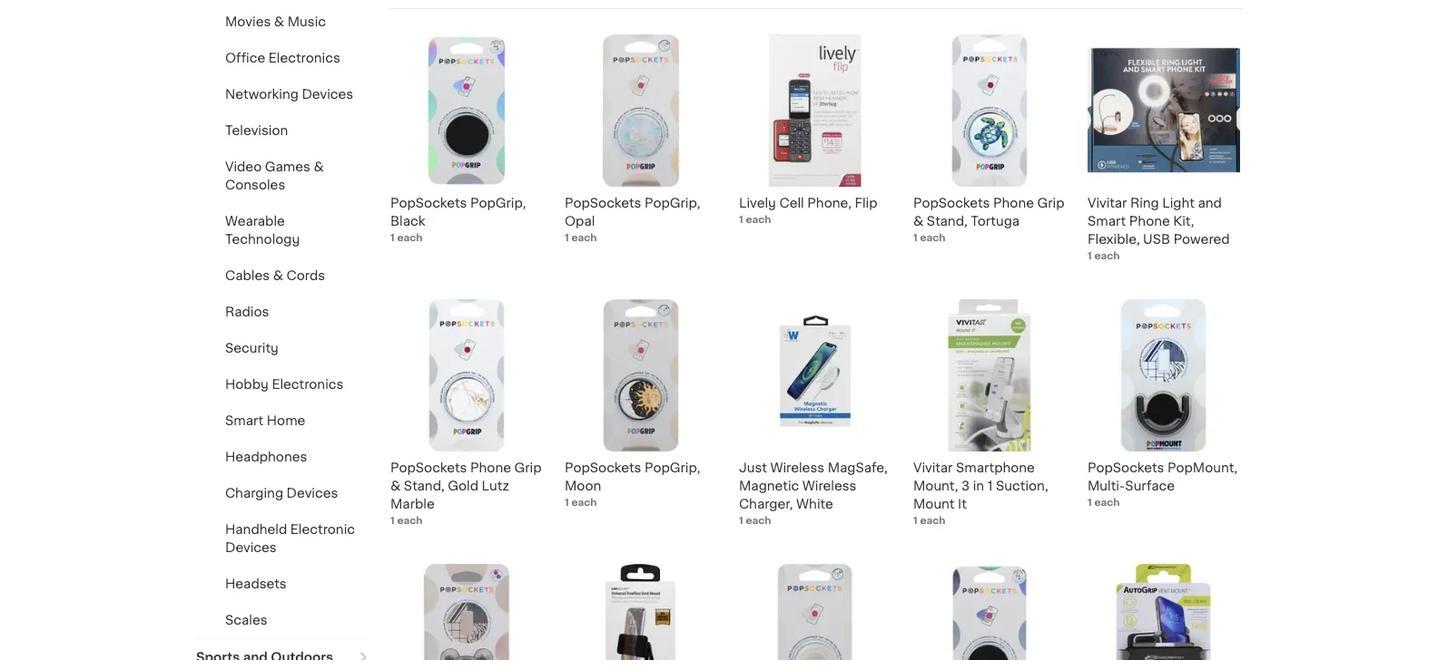Task type: vqa. For each thing, say whether or not it's contained in the screenshot.
POPMOUNT,
yes



Task type: describe. For each thing, give the bounding box(es) containing it.
office
[[225, 52, 265, 64]]

popsockets popgrip, moon 1 each
[[565, 462, 700, 508]]

smartphone
[[956, 462, 1035, 475]]

electronic
[[290, 524, 355, 537]]

1 inside lively cell phone, flip 1 each
[[739, 215, 743, 225]]

lively cell phone, flip 1 each
[[739, 197, 878, 225]]

popgrip, for popsockets popgrip, opal
[[645, 197, 700, 210]]

3
[[962, 480, 970, 493]]

1 inside popsockets popgrip, opal 1 each
[[565, 233, 569, 243]]

marble
[[390, 498, 435, 511]]

flexible,
[[1088, 233, 1140, 246]]

mount,
[[913, 480, 958, 493]]

popsockets phone grip & stand, tortuga 1 each
[[913, 197, 1065, 243]]

charging devices
[[225, 488, 338, 500]]

security link
[[225, 342, 279, 355]]

just wireless magsafe, magnetic wireless charger, white 1 each
[[739, 462, 888, 526]]

vivitar ring light and smart phone kit, flexible, usb powered 1 each
[[1088, 197, 1230, 261]]

each inside popsockets phone grip & stand, gold lutz marble 1 each
[[397, 516, 422, 526]]

smart inside vivitar ring light and smart phone kit, flexible, usb powered 1 each
[[1088, 215, 1126, 228]]

each inside vivitar smartphone mount, 3 in 1 suction, mount it 1 each
[[920, 516, 945, 526]]

just wireless magsafe, magnetic wireless charger, white image
[[739, 300, 892, 452]]

each inside popsockets popgrip, opal 1 each
[[571, 233, 597, 243]]

vivitar smartphone mount, 3 in 1 suction, mount it 1 each
[[913, 462, 1048, 526]]

wearable technology link
[[225, 215, 300, 246]]

movies
[[225, 15, 271, 28]]

cables
[[225, 270, 270, 282]]

just
[[739, 462, 767, 475]]

vivitar smartphone mount, 3 in 1 suction, mount it image
[[913, 300, 1066, 452]]

popgrip, for popsockets popgrip, black
[[470, 197, 526, 210]]

games
[[265, 161, 310, 173]]

headphones
[[225, 451, 307, 464]]

1 vertical spatial smart
[[225, 415, 264, 428]]

each inside just wireless magsafe, magnetic wireless charger, white 1 each
[[746, 516, 771, 526]]

1 inside popsockets popgrip, black 1 each
[[390, 233, 395, 243]]

office electronics
[[225, 52, 340, 64]]

stand, for each
[[927, 215, 968, 228]]

popsockets popgrip, black 1 each
[[390, 197, 526, 243]]

each inside lively cell phone, flip 1 each
[[746, 215, 771, 225]]

& inside video games & consoles
[[314, 161, 324, 173]]

lively cell phone, flip image
[[739, 35, 892, 187]]

1 inside just wireless magsafe, magnetic wireless charger, white 1 each
[[739, 516, 743, 526]]

movies & music
[[225, 15, 326, 28]]

each inside vivitar ring light and smart phone kit, flexible, usb powered 1 each
[[1094, 251, 1120, 261]]

television
[[225, 124, 288, 137]]

lutz
[[482, 480, 509, 493]]

popsockets for popsockets popgrip, black
[[390, 197, 467, 210]]

and
[[1198, 197, 1222, 210]]

phone for popsockets phone grip & stand, tortuga
[[993, 197, 1034, 210]]

& inside the popsockets phone grip & stand, tortuga 1 each
[[913, 215, 924, 228]]

it
[[958, 498, 967, 511]]

light
[[1162, 197, 1195, 210]]

multi-
[[1088, 480, 1125, 493]]

vivitar for vivitar ring light and smart phone kit, flexible, usb powered
[[1088, 197, 1127, 210]]

each inside the popsockets phone grip & stand, tortuga 1 each
[[920, 233, 945, 243]]

radios link
[[225, 306, 269, 319]]

phone,
[[807, 197, 852, 210]]

popmount,
[[1168, 462, 1238, 475]]

phone for popsockets phone grip & stand, gold lutz marble
[[470, 462, 511, 475]]

each inside popsockets popmount, multi-surface 1 each
[[1094, 498, 1120, 508]]

hobby electronics link
[[225, 379, 344, 391]]

0 vertical spatial wireless
[[770, 462, 825, 475]]

cables & cords
[[225, 270, 325, 282]]

stand, for marble
[[404, 480, 445, 493]]

black
[[390, 215, 425, 228]]

tortuga
[[971, 215, 1020, 228]]

& left music on the left
[[274, 15, 284, 28]]

popsockets popmount, multi-surface image
[[1088, 300, 1240, 452]]

headsets link
[[225, 578, 287, 591]]

popsockets for popsockets phone grip & stand, gold lutz marble
[[390, 462, 467, 475]]

charging
[[225, 488, 283, 500]]

phone inside vivitar ring light and smart phone kit, flexible, usb powered 1 each
[[1129, 215, 1170, 228]]

office electronics link
[[225, 52, 340, 64]]

networking
[[225, 88, 299, 101]]

gold
[[448, 480, 478, 493]]

headphones link
[[225, 451, 307, 464]]

wearable
[[225, 215, 285, 228]]

ring
[[1130, 197, 1159, 210]]

magnetic
[[739, 480, 799, 493]]

devices for networking devices
[[302, 88, 353, 101]]

popgrip, for popsockets popgrip, moon
[[645, 462, 700, 475]]

hobby electronics
[[225, 379, 344, 391]]

mount
[[913, 498, 955, 511]]



Task type: locate. For each thing, give the bounding box(es) containing it.
popgrip, inside popsockets popgrip, opal 1 each
[[645, 197, 700, 210]]

popsockets inside popsockets popgrip, moon 1 each
[[565, 462, 641, 475]]

1 vertical spatial electronics
[[272, 379, 344, 391]]

grip for popsockets phone grip & stand, gold lutz marble
[[514, 462, 542, 475]]

1 vertical spatial phone
[[1129, 215, 1170, 228]]

vivitar up flexible,
[[1088, 197, 1127, 210]]

phone inside popsockets phone grip & stand, gold lutz marble 1 each
[[470, 462, 511, 475]]

scosche car mount, universal, freeflow vent image
[[565, 565, 717, 661]]

popsockets up "moon"
[[565, 462, 641, 475]]

popsockets popgrip, moon image
[[565, 300, 717, 452]]

vivitar inside vivitar ring light and smart phone kit, flexible, usb powered 1 each
[[1088, 197, 1127, 210]]

opal
[[565, 215, 595, 228]]

handheld electronic devices
[[225, 524, 355, 555]]

popsockets popgrip, black image
[[390, 35, 543, 187]]

0 vertical spatial devices
[[302, 88, 353, 101]]

1 horizontal spatial stand,
[[927, 215, 968, 228]]

moon
[[565, 480, 601, 493]]

devices down office electronics
[[302, 88, 353, 101]]

wireless up magnetic
[[770, 462, 825, 475]]

music
[[288, 15, 326, 28]]

popgrip, inside popsockets popgrip, moon 1 each
[[645, 462, 700, 475]]

headsets
[[225, 578, 287, 591]]

handheld electronic devices link
[[225, 524, 355, 555]]

0 vertical spatial electronics
[[269, 52, 340, 64]]

0 vertical spatial grip
[[1037, 197, 1065, 210]]

charger,
[[739, 498, 793, 511]]

popsockets for popsockets popmount, multi-surface
[[1088, 462, 1164, 475]]

each
[[746, 215, 771, 225], [397, 233, 422, 243], [571, 233, 597, 243], [920, 233, 945, 243], [1094, 251, 1120, 261], [571, 498, 597, 508], [1094, 498, 1120, 508], [397, 516, 422, 526], [746, 516, 771, 526], [920, 516, 945, 526]]

home
[[267, 415, 305, 428]]

video games & consoles link
[[225, 161, 324, 192]]

& left the cords
[[273, 270, 283, 282]]

grip inside popsockets phone grip & stand, gold lutz marble 1 each
[[514, 462, 542, 475]]

1 horizontal spatial grip
[[1037, 197, 1065, 210]]

technology
[[225, 233, 300, 246]]

vivitar
[[1088, 197, 1127, 210], [913, 462, 953, 475]]

each inside popsockets popgrip, moon 1 each
[[571, 498, 597, 508]]

phone up tortuga
[[993, 197, 1034, 210]]

phone
[[993, 197, 1034, 210], [1129, 215, 1170, 228], [470, 462, 511, 475]]

cords
[[287, 270, 325, 282]]

1 inside popsockets phone grip & stand, gold lutz marble 1 each
[[390, 516, 395, 526]]

grip inside the popsockets phone grip & stand, tortuga 1 each
[[1037, 197, 1065, 210]]

electronics up home
[[272, 379, 344, 391]]

lively
[[739, 197, 776, 210]]

magsafe,
[[828, 462, 888, 475]]

popsockets for popsockets popgrip, moon
[[565, 462, 641, 475]]

scales link
[[225, 615, 267, 627]]

wearable technology
[[225, 215, 300, 246]]

0 horizontal spatial smart
[[225, 415, 264, 428]]

& up marble
[[390, 480, 401, 493]]

phone up lutz
[[470, 462, 511, 475]]

security
[[225, 342, 279, 355]]

stand, inside popsockets phone grip & stand, gold lutz marble 1 each
[[404, 480, 445, 493]]

popsockets for popsockets popgrip, opal
[[565, 197, 641, 210]]

popsockets popgrip, clear image
[[739, 565, 892, 661]]

phone inside the popsockets phone grip & stand, tortuga 1 each
[[993, 197, 1034, 210]]

1 vertical spatial grip
[[514, 462, 542, 475]]

movies & music link
[[225, 15, 326, 28]]

2 horizontal spatial phone
[[1129, 215, 1170, 228]]

wireless
[[770, 462, 825, 475], [802, 480, 857, 493]]

in
[[973, 480, 984, 493]]

electronics down music on the left
[[269, 52, 340, 64]]

phone down ring
[[1129, 215, 1170, 228]]

stand, up marble
[[404, 480, 445, 493]]

popsockets inside popsockets popmount, multi-surface 1 each
[[1088, 462, 1164, 475]]

consoles
[[225, 179, 285, 192]]

1 horizontal spatial smart
[[1088, 215, 1126, 228]]

1 inside the popsockets phone grip & stand, tortuga 1 each
[[913, 233, 918, 243]]

popgrip, inside popsockets popgrip, black 1 each
[[470, 197, 526, 210]]

0 horizontal spatial phone
[[470, 462, 511, 475]]

popsockets inside popsockets popgrip, opal 1 each
[[565, 197, 641, 210]]

kit,
[[1173, 215, 1194, 228]]

& right games
[[314, 161, 324, 173]]

usb
[[1143, 233, 1171, 246]]

grip for popsockets phone grip & stand, tortuga
[[1037, 197, 1065, 210]]

devices
[[302, 88, 353, 101], [287, 488, 338, 500], [225, 542, 277, 555]]

devices inside handheld electronic devices
[[225, 542, 277, 555]]

grip
[[1037, 197, 1065, 210], [514, 462, 542, 475]]

&
[[274, 15, 284, 28], [314, 161, 324, 173], [913, 215, 924, 228], [273, 270, 283, 282], [390, 480, 401, 493]]

electronics for hobby electronics
[[272, 379, 344, 391]]

& inside popsockets phone grip & stand, gold lutz marble 1 each
[[390, 480, 401, 493]]

0 vertical spatial vivitar
[[1088, 197, 1127, 210]]

popsockets up tortuga
[[913, 197, 990, 210]]

popsockets up "multi-"
[[1088, 462, 1164, 475]]

1 inside popsockets popmount, multi-surface 1 each
[[1088, 498, 1092, 508]]

popsockets for popsockets phone grip & stand, tortuga
[[913, 197, 990, 210]]

white
[[796, 498, 833, 511]]

stand, inside the popsockets phone grip & stand, tortuga 1 each
[[927, 215, 968, 228]]

0 vertical spatial smart
[[1088, 215, 1126, 228]]

popgrip,
[[470, 197, 526, 210], [645, 197, 700, 210], [645, 462, 700, 475]]

popsockets up opal
[[565, 197, 641, 210]]

0 horizontal spatial vivitar
[[913, 462, 953, 475]]

wireless up the white
[[802, 480, 857, 493]]

popsockets phone grip & stand, gold lutz marble image
[[390, 300, 543, 452]]

vivitar inside vivitar smartphone mount, 3 in 1 suction, mount it 1 each
[[913, 462, 953, 475]]

hobby
[[225, 379, 269, 391]]

suction,
[[996, 480, 1048, 493]]

1 horizontal spatial vivitar
[[1088, 197, 1127, 210]]

0 horizontal spatial grip
[[514, 462, 542, 475]]

handheld
[[225, 524, 287, 537]]

popsockets
[[390, 197, 467, 210], [565, 197, 641, 210], [913, 197, 990, 210], [390, 462, 467, 475], [565, 462, 641, 475], [1088, 462, 1164, 475]]

popsockets popmount 2, multi-surface image
[[390, 565, 543, 661]]

popsockets inside popsockets phone grip & stand, gold lutz marble 1 each
[[390, 462, 467, 475]]

bracketron phone holder, universal image
[[1088, 565, 1240, 661]]

networking devices
[[225, 88, 353, 101]]

devices down handheld
[[225, 542, 277, 555]]

popsockets popgrip, knurled texture, black image
[[913, 565, 1066, 661]]

charging devices link
[[225, 488, 338, 500]]

television link
[[225, 124, 288, 137]]

powered
[[1174, 233, 1230, 246]]

stand, left tortuga
[[927, 215, 968, 228]]

smart
[[1088, 215, 1126, 228], [225, 415, 264, 428]]

each inside popsockets popgrip, black 1 each
[[397, 233, 422, 243]]

smart up flexible,
[[1088, 215, 1126, 228]]

electronics
[[269, 52, 340, 64], [272, 379, 344, 391]]

& left tortuga
[[913, 215, 924, 228]]

2 vertical spatial phone
[[470, 462, 511, 475]]

popsockets phone grip & stand, tortuga image
[[913, 35, 1066, 187]]

stand,
[[927, 215, 968, 228], [404, 480, 445, 493]]

popsockets popgrip, opal image
[[565, 35, 717, 187]]

1 vertical spatial stand,
[[404, 480, 445, 493]]

video games & consoles
[[225, 161, 324, 192]]

vivitar for vivitar smartphone mount, 3 in 1 suction, mount it
[[913, 462, 953, 475]]

smart down hobby
[[225, 415, 264, 428]]

devices for charging devices
[[287, 488, 338, 500]]

1 inside vivitar ring light and smart phone kit, flexible, usb powered 1 each
[[1088, 251, 1092, 261]]

networking devices link
[[225, 88, 353, 101]]

radios
[[225, 306, 269, 319]]

2 vertical spatial devices
[[225, 542, 277, 555]]

1 inside popsockets popgrip, moon 1 each
[[565, 498, 569, 508]]

smart home
[[225, 415, 305, 428]]

flip
[[855, 197, 878, 210]]

cables & cords link
[[225, 270, 325, 282]]

popsockets popgrip, opal 1 each
[[565, 197, 700, 243]]

popsockets inside the popsockets phone grip & stand, tortuga 1 each
[[913, 197, 990, 210]]

popsockets inside popsockets popgrip, black 1 each
[[390, 197, 467, 210]]

1 horizontal spatial phone
[[993, 197, 1034, 210]]

1 vertical spatial devices
[[287, 488, 338, 500]]

1 vertical spatial wireless
[[802, 480, 857, 493]]

popsockets up the 'black'
[[390, 197, 467, 210]]

smart home link
[[225, 415, 305, 428]]

0 vertical spatial stand,
[[927, 215, 968, 228]]

cell
[[779, 197, 804, 210]]

1
[[739, 215, 743, 225], [390, 233, 395, 243], [565, 233, 569, 243], [913, 233, 918, 243], [1088, 251, 1092, 261], [988, 480, 993, 493], [565, 498, 569, 508], [1088, 498, 1092, 508], [390, 516, 395, 526], [739, 516, 743, 526], [913, 516, 918, 526]]

vivitar up mount,
[[913, 462, 953, 475]]

popsockets popmount, multi-surface 1 each
[[1088, 462, 1238, 508]]

0 horizontal spatial stand,
[[404, 480, 445, 493]]

surface
[[1125, 480, 1175, 493]]

electronics for office electronics
[[269, 52, 340, 64]]

video
[[225, 161, 262, 173]]

1 vertical spatial vivitar
[[913, 462, 953, 475]]

popsockets phone grip & stand, gold lutz marble 1 each
[[390, 462, 542, 526]]

0 vertical spatial phone
[[993, 197, 1034, 210]]

devices up electronic
[[287, 488, 338, 500]]

popsockets up gold
[[390, 462, 467, 475]]

scales
[[225, 615, 267, 627]]

vivitar ring light and smart phone kit, flexible, usb powered image
[[1088, 35, 1240, 187]]



